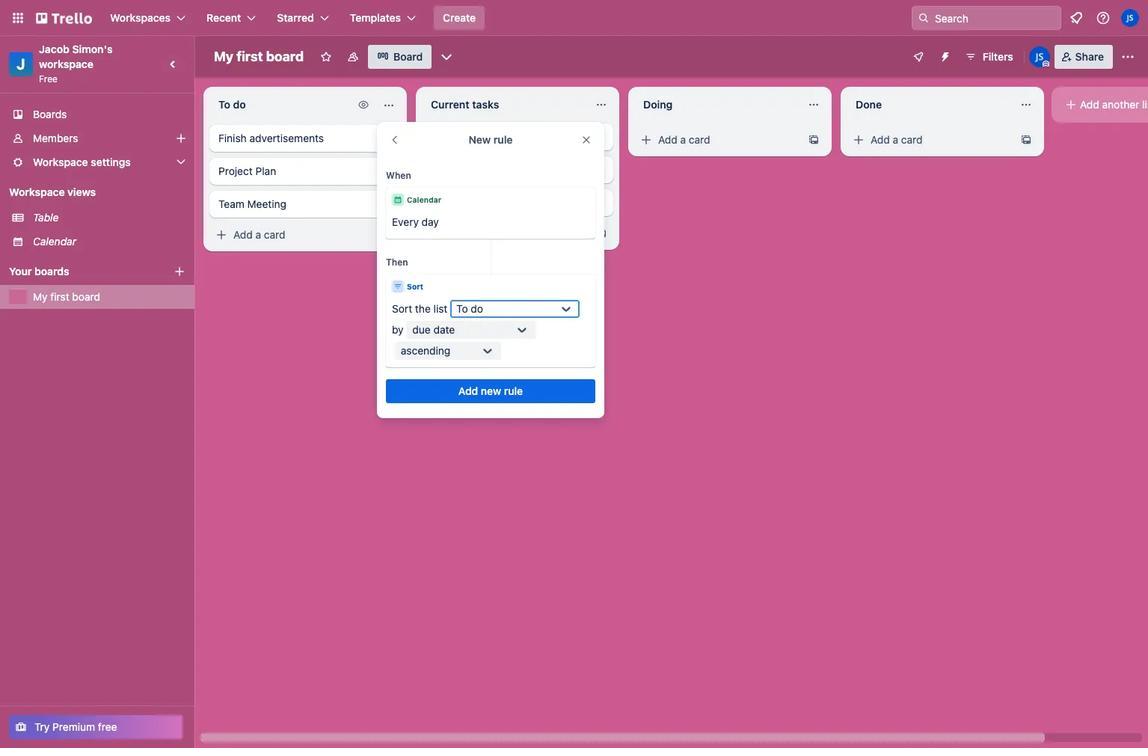 Task type: vqa. For each thing, say whether or not it's contained in the screenshot.
Project Plan
yes



Task type: describe. For each thing, give the bounding box(es) containing it.
Done text field
[[847, 93, 1012, 117]]

add a card link for create from template… icon for doing text box
[[635, 129, 802, 150]]

create from template… image for doing text box
[[808, 134, 820, 146]]

simon's
[[72, 43, 113, 55]]

list
[[434, 302, 448, 315]]

a for sm icon associated with finish advertisements link associated with to do text field create from template… image
[[256, 228, 261, 241]]

rule inside button
[[504, 385, 523, 397]]

workspace settings button
[[0, 150, 195, 174]]

workspace
[[39, 58, 94, 70]]

jacob simon (jacobsimon16) image
[[1030, 46, 1051, 67]]

search image
[[918, 12, 930, 24]]

open information menu image
[[1096, 10, 1111, 25]]

sort for sort
[[407, 282, 424, 291]]

finish advertisements link for to do text field
[[210, 125, 401, 152]]

show menu image
[[1121, 49, 1136, 64]]

Doing text field
[[635, 93, 799, 117]]

free
[[98, 721, 117, 733]]

workspace for workspace views
[[9, 186, 65, 198]]

add left the 'another'
[[1081, 98, 1100, 111]]

another
[[1103, 98, 1140, 111]]

workspace visible image
[[347, 51, 359, 63]]

team for sm icon associated with finish advertisements link associated with to do text field create from template… image
[[219, 198, 245, 210]]

members
[[33, 132, 78, 144]]

0 horizontal spatial my
[[33, 290, 48, 303]]

add a card down doing text box
[[659, 133, 711, 146]]

0 horizontal spatial first
[[50, 290, 69, 303]]

sm image inside add another lis link
[[1064, 97, 1079, 112]]

power ups image
[[913, 51, 925, 63]]

star or unstar board image
[[320, 51, 332, 63]]

my first board link
[[33, 290, 186, 305]]

customize views image
[[440, 49, 455, 64]]

card for create from template… icon for done text field on the top right of page
[[902, 133, 923, 146]]

premium
[[53, 721, 95, 733]]

add a card down done text field on the top right of page
[[871, 133, 923, 146]]

templates button
[[341, 6, 425, 30]]

a for create from template… image corresponding to finish advertisements link related to current tasks text box's sm icon
[[468, 227, 474, 239]]

1 horizontal spatial calendar
[[407, 195, 442, 204]]

workspaces
[[110, 11, 171, 24]]

create
[[443, 11, 476, 24]]

table
[[33, 211, 59, 224]]

boards
[[34, 265, 69, 278]]

workspace settings
[[33, 156, 131, 168]]

workspace views
[[9, 186, 96, 198]]

then
[[386, 257, 408, 268]]

try
[[34, 721, 50, 733]]

finish advertisements for finish advertisements link related to current tasks text box
[[431, 130, 537, 143]]

1 vertical spatial calendar
[[33, 235, 76, 248]]

every
[[392, 216, 419, 228]]

sm image for create from template… image corresponding to finish advertisements link related to current tasks text box
[[427, 226, 442, 241]]

try premium free
[[34, 721, 117, 733]]

to do
[[457, 302, 483, 315]]

back to home image
[[36, 6, 92, 30]]

card for create from template… icon for doing text box
[[689, 133, 711, 146]]

date
[[434, 323, 455, 336]]

ascending
[[401, 344, 451, 357]]

advertisements for to do text field
[[250, 132, 324, 144]]

a for sm icon for create from template… icon for doing text box
[[681, 133, 686, 146]]

add board image
[[174, 266, 186, 278]]

calendar link
[[33, 234, 186, 249]]

To do text field
[[210, 93, 350, 117]]

jacob simon (jacobsimon16) image
[[1122, 9, 1140, 27]]

advertisements for current tasks text box
[[462, 130, 537, 143]]

add new rule button
[[386, 379, 596, 403]]

due date
[[413, 323, 455, 336]]

add a card right 'day'
[[446, 227, 498, 239]]

by
[[392, 323, 404, 336]]

my first board inside text box
[[214, 49, 304, 64]]

create button
[[434, 6, 485, 30]]

sort the list
[[392, 302, 448, 315]]

team meeting for current tasks text box
[[431, 196, 499, 209]]

share
[[1076, 50, 1105, 63]]

free
[[39, 73, 58, 85]]

automation image
[[934, 45, 955, 66]]

add a card down plan
[[234, 228, 286, 241]]

card for create from template… image corresponding to finish advertisements link related to current tasks text box
[[477, 227, 498, 239]]

the
[[415, 302, 431, 315]]

add a card link for create from template… icon for done text field on the top right of page
[[847, 129, 1015, 150]]

when
[[386, 170, 411, 181]]

your boards
[[9, 265, 69, 278]]

finish advertisements link for current tasks text box
[[422, 123, 614, 150]]

share button
[[1055, 45, 1114, 69]]

add a card link for finish advertisements link associated with to do text field create from template… image
[[210, 225, 377, 245]]

table link
[[33, 210, 186, 225]]

create from template… image for done text field on the top right of page
[[1021, 134, 1033, 146]]



Task type: locate. For each thing, give the bounding box(es) containing it.
new
[[481, 385, 502, 397]]

boards link
[[0, 103, 195, 126]]

Current tasks text field
[[422, 93, 587, 117]]

1 vertical spatial workspace
[[9, 186, 65, 198]]

team meeting link for sm icon associated with finish advertisements link associated with to do text field create from template… image
[[210, 191, 401, 218]]

members link
[[0, 126, 195, 150]]

meeting down new
[[460, 196, 499, 209]]

add for create from template… icon for done text field on the top right of page
[[871, 133, 890, 146]]

0 vertical spatial calendar
[[407, 195, 442, 204]]

team meeting
[[431, 196, 499, 209], [219, 198, 287, 210]]

team meeting link down project plan link
[[210, 191, 401, 218]]

sm image for finish advertisements link associated with to do text field create from template… image
[[214, 228, 229, 242]]

1 horizontal spatial team meeting
[[431, 196, 499, 209]]

meeting
[[460, 196, 499, 209], [247, 198, 287, 210]]

create from template… image for finish advertisements link related to current tasks text box
[[596, 228, 608, 239]]

workspace inside dropdown button
[[33, 156, 88, 168]]

first down boards
[[50, 290, 69, 303]]

a for the bottommost sm image
[[893, 133, 899, 146]]

0 vertical spatial first
[[237, 49, 263, 64]]

0 vertical spatial rule
[[494, 133, 513, 146]]

add a card
[[659, 133, 711, 146], [871, 133, 923, 146], [446, 227, 498, 239], [234, 228, 286, 241]]

templates
[[350, 11, 401, 24]]

my inside text box
[[214, 49, 234, 64]]

my first board down your boards with 1 items 'element'
[[33, 290, 100, 303]]

sort
[[407, 282, 424, 291], [392, 302, 412, 315]]

card
[[689, 133, 711, 146], [902, 133, 923, 146], [477, 227, 498, 239], [264, 228, 286, 241]]

jacob
[[39, 43, 70, 55]]

finish advertisements link
[[422, 123, 614, 150], [210, 125, 401, 152]]

calendar
[[407, 195, 442, 204], [33, 235, 76, 248]]

j
[[17, 55, 25, 73]]

add a card link
[[635, 129, 802, 150], [847, 129, 1015, 150], [422, 223, 590, 244], [210, 225, 377, 245]]

finish advertisements
[[431, 130, 537, 143], [219, 132, 324, 144]]

board link
[[368, 45, 432, 69]]

project plan link
[[210, 158, 401, 185]]

Board name text field
[[207, 45, 311, 69]]

try premium free button
[[9, 715, 183, 739]]

meeting down plan
[[247, 198, 287, 210]]

0 notifications image
[[1068, 9, 1086, 27]]

0 horizontal spatial finish
[[219, 132, 247, 144]]

1 horizontal spatial my
[[214, 49, 234, 64]]

finish for finish advertisements link related to current tasks text box
[[431, 130, 459, 143]]

workspace navigation collapse icon image
[[163, 54, 184, 75]]

1 horizontal spatial team meeting link
[[422, 189, 614, 216]]

sort up sort the list
[[407, 282, 424, 291]]

add inside button
[[459, 385, 478, 397]]

1 horizontal spatial board
[[266, 49, 304, 64]]

this member is an admin of this board. image
[[1043, 61, 1050, 67]]

add down done text field on the top right of page
[[871, 133, 890, 146]]

every day
[[392, 216, 439, 228]]

finish left new
[[431, 130, 459, 143]]

a
[[681, 133, 686, 146], [893, 133, 899, 146], [468, 227, 474, 239], [256, 228, 261, 241]]

filters button
[[961, 45, 1018, 69]]

meeting for sm icon associated with finish advertisements link associated with to do text field create from template… image
[[247, 198, 287, 210]]

finish for finish advertisements link associated with to do text field
[[219, 132, 247, 144]]

0 vertical spatial sm image
[[356, 97, 371, 112]]

workspace
[[33, 156, 88, 168], [9, 186, 65, 198]]

add down doing text box
[[659, 133, 678, 146]]

team meeting link down new rule
[[422, 189, 614, 216]]

1 vertical spatial my first board
[[33, 290, 100, 303]]

add another lis link
[[1058, 93, 1149, 117]]

1 horizontal spatial sm image
[[852, 132, 867, 147]]

starred
[[277, 11, 314, 24]]

add right 'day'
[[446, 227, 465, 239]]

add for create from template… icon for doing text box
[[659, 133, 678, 146]]

plan
[[256, 165, 276, 177]]

recent
[[207, 11, 241, 24]]

add for create from template… image corresponding to finish advertisements link related to current tasks text box
[[446, 227, 465, 239]]

finish
[[431, 130, 459, 143], [219, 132, 247, 144]]

board
[[266, 49, 304, 64], [72, 290, 100, 303]]

1 horizontal spatial create from template… image
[[596, 228, 608, 239]]

finish advertisements down current tasks text box
[[431, 130, 537, 143]]

sm image
[[1064, 97, 1079, 112], [639, 132, 654, 147], [427, 226, 442, 241], [214, 228, 229, 242]]

my down 'recent' at the left top of page
[[214, 49, 234, 64]]

board
[[394, 50, 423, 63]]

create from template… image
[[596, 228, 608, 239], [383, 229, 395, 241]]

team up 'day'
[[431, 196, 457, 209]]

1 horizontal spatial team
[[431, 196, 457, 209]]

card down doing text box
[[689, 133, 711, 146]]

0 horizontal spatial calendar
[[33, 235, 76, 248]]

1 horizontal spatial finish advertisements link
[[422, 123, 614, 150]]

0 horizontal spatial advertisements
[[250, 132, 324, 144]]

add down project plan
[[234, 228, 253, 241]]

a down plan
[[256, 228, 261, 241]]

card down plan
[[264, 228, 286, 241]]

j link
[[9, 52, 33, 76]]

0 vertical spatial board
[[266, 49, 304, 64]]

board down your boards with 1 items 'element'
[[72, 290, 100, 303]]

first inside text box
[[237, 49, 263, 64]]

1 horizontal spatial finish
[[431, 130, 459, 143]]

team meeting link for create from template… image corresponding to finish advertisements link related to current tasks text box's sm icon
[[422, 189, 614, 216]]

sm image
[[356, 97, 371, 112], [852, 132, 867, 147]]

workspaces button
[[101, 6, 195, 30]]

1 vertical spatial sm image
[[852, 132, 867, 147]]

team meeting link
[[422, 189, 614, 216], [210, 191, 401, 218]]

card down done text field on the top right of page
[[902, 133, 923, 146]]

starred button
[[268, 6, 338, 30]]

calendar down table
[[33, 235, 76, 248]]

boards
[[33, 108, 67, 120]]

advertisements down current tasks text box
[[462, 130, 537, 143]]

card right 'day'
[[477, 227, 498, 239]]

board down 'starred'
[[266, 49, 304, 64]]

my
[[214, 49, 234, 64], [33, 290, 48, 303]]

project
[[219, 165, 253, 177]]

add a card link for create from template… image corresponding to finish advertisements link related to current tasks text box
[[422, 223, 590, 244]]

1 vertical spatial rule
[[504, 385, 523, 397]]

your boards with 1 items element
[[9, 263, 151, 281]]

1 horizontal spatial my first board
[[214, 49, 304, 64]]

finish up project
[[219, 132, 247, 144]]

team
[[431, 196, 457, 209], [219, 198, 245, 210]]

1 horizontal spatial meeting
[[460, 196, 499, 209]]

0 horizontal spatial finish advertisements
[[219, 132, 324, 144]]

finish advertisements up plan
[[219, 132, 324, 144]]

0 vertical spatial my
[[214, 49, 234, 64]]

lis
[[1143, 98, 1149, 111]]

create from template… image
[[808, 134, 820, 146], [1021, 134, 1033, 146]]

day
[[422, 216, 439, 228]]

add new rule
[[459, 385, 523, 397]]

a down done text field on the top right of page
[[893, 133, 899, 146]]

team for create from template… image corresponding to finish advertisements link related to current tasks text box's sm icon
[[431, 196, 457, 209]]

first
[[237, 49, 263, 64], [50, 290, 69, 303]]

project plan
[[219, 165, 276, 177]]

add
[[1081, 98, 1100, 111], [659, 133, 678, 146], [871, 133, 890, 146], [446, 227, 465, 239], [234, 228, 253, 241], [459, 385, 478, 397]]

0 horizontal spatial team meeting
[[219, 198, 287, 210]]

0 horizontal spatial finish advertisements link
[[210, 125, 401, 152]]

finish advertisements for finish advertisements link associated with to do text field
[[219, 132, 324, 144]]

finish advertisements link up project plan link
[[210, 125, 401, 152]]

0 vertical spatial my first board
[[214, 49, 304, 64]]

new
[[469, 133, 491, 146]]

0 horizontal spatial create from template… image
[[808, 134, 820, 146]]

team meeting up 'day'
[[431, 196, 499, 209]]

1 vertical spatial first
[[50, 290, 69, 303]]

settings
[[91, 156, 131, 168]]

0 horizontal spatial meeting
[[247, 198, 287, 210]]

0 vertical spatial workspace
[[33, 156, 88, 168]]

jacob simon's workspace free
[[39, 43, 115, 85]]

sort left the
[[392, 302, 412, 315]]

your
[[9, 265, 32, 278]]

rule
[[494, 133, 513, 146], [504, 385, 523, 397]]

1 vertical spatial my
[[33, 290, 48, 303]]

advertisements down to do text field
[[250, 132, 324, 144]]

new rule
[[469, 133, 513, 146]]

views
[[67, 186, 96, 198]]

1 vertical spatial board
[[72, 290, 100, 303]]

primary element
[[0, 0, 1149, 36]]

my first board down recent popup button
[[214, 49, 304, 64]]

workspace up table
[[9, 186, 65, 198]]

0 vertical spatial sort
[[407, 282, 424, 291]]

team meeting down project plan
[[219, 198, 287, 210]]

first down recent popup button
[[237, 49, 263, 64]]

advertisements
[[462, 130, 537, 143], [250, 132, 324, 144]]

0 horizontal spatial team meeting link
[[210, 191, 401, 218]]

sm image for create from template… icon for doing text box
[[639, 132, 654, 147]]

0 horizontal spatial create from template… image
[[383, 229, 395, 241]]

team meeting for to do text field
[[219, 198, 287, 210]]

0 horizontal spatial my first board
[[33, 290, 100, 303]]

due
[[413, 323, 431, 336]]

1 horizontal spatial finish advertisements
[[431, 130, 537, 143]]

1 horizontal spatial create from template… image
[[1021, 134, 1033, 146]]

add another lis
[[1081, 98, 1149, 111]]

a down doing text box
[[681, 133, 686, 146]]

board inside text box
[[266, 49, 304, 64]]

sort for sort the list
[[392, 302, 412, 315]]

do
[[471, 302, 483, 315]]

team down project
[[219, 198, 245, 210]]

meeting for create from template… image corresponding to finish advertisements link related to current tasks text box's sm icon
[[460, 196, 499, 209]]

a right 'day'
[[468, 227, 474, 239]]

1 horizontal spatial first
[[237, 49, 263, 64]]

0 horizontal spatial board
[[72, 290, 100, 303]]

filters
[[983, 50, 1014, 63]]

calendar up 'day'
[[407, 195, 442, 204]]

create from template… image for finish advertisements link associated with to do text field
[[383, 229, 395, 241]]

workspace down members
[[33, 156, 88, 168]]

to
[[457, 302, 468, 315]]

add left new
[[459, 385, 478, 397]]

0 horizontal spatial sm image
[[356, 97, 371, 112]]

finish advertisements link down current tasks text box
[[422, 123, 614, 150]]

my down the your boards
[[33, 290, 48, 303]]

1 create from template… image from the left
[[808, 134, 820, 146]]

Search field
[[930, 7, 1061, 29]]

1 vertical spatial sort
[[392, 302, 412, 315]]

0 horizontal spatial team
[[219, 198, 245, 210]]

2 create from template… image from the left
[[1021, 134, 1033, 146]]

jacob simon's workspace link
[[39, 43, 115, 70]]

add for finish advertisements link associated with to do text field create from template… image
[[234, 228, 253, 241]]

workspace for workspace settings
[[33, 156, 88, 168]]

my first board
[[214, 49, 304, 64], [33, 290, 100, 303]]

recent button
[[198, 6, 265, 30]]

card for finish advertisements link associated with to do text field create from template… image
[[264, 228, 286, 241]]

1 horizontal spatial advertisements
[[462, 130, 537, 143]]



